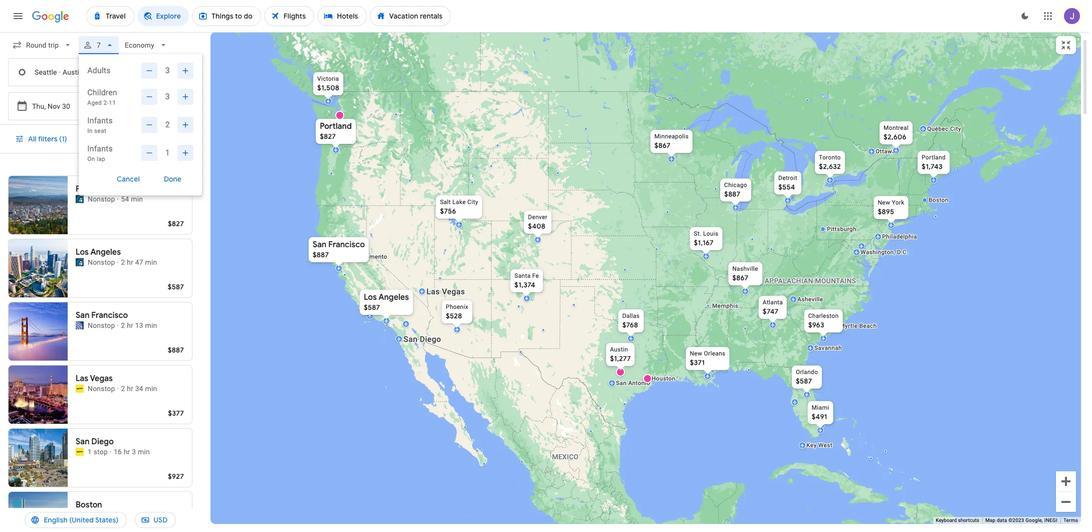 Task type: describe. For each thing, give the bounding box(es) containing it.
appalachian mountains
[[765, 277, 856, 285]]

2 for san francisco
[[121, 321, 125, 329]]

atlanta
[[763, 299, 783, 306]]

nonstop for las vegas
[[88, 385, 115, 393]]

austin inside filters form
[[63, 68, 83, 76]]

flights only button
[[79, 131, 140, 147]]

english (united states) button
[[25, 508, 127, 532]]

7 button
[[79, 36, 119, 54]]

1 vertical spatial las
[[76, 374, 88, 384]]

887 US dollars text field
[[313, 250, 329, 259]]

747 US dollars text field
[[763, 307, 779, 316]]

usd button
[[135, 508, 176, 532]]

Return text field
[[108, 93, 158, 120]]

victoria $1,508
[[317, 75, 339, 92]]

asheville
[[798, 296, 823, 303]]

shortcuts
[[959, 518, 980, 523]]

english
[[44, 515, 68, 525]]

terms link
[[1064, 518, 1079, 523]]

pittsburgh
[[827, 225, 857, 232]]

927 US dollars text field
[[168, 472, 184, 481]]

$377
[[168, 409, 184, 418]]

dallas
[[622, 312, 640, 319]]

2 hr 13 min
[[121, 321, 157, 329]]

13
[[135, 321, 143, 329]]

san francisco $887
[[313, 239, 365, 259]]

price
[[196, 134, 213, 143]]

16 hr 3 min
[[114, 448, 150, 456]]

aged
[[87, 99, 102, 106]]

fe
[[532, 272, 539, 279]]

new york $895
[[878, 199, 905, 216]]

québec
[[927, 125, 949, 132]]

hr for francisco
[[127, 321, 133, 329]]

seattle · austin · houston
[[35, 68, 116, 76]]

$887 inside chicago $887
[[724, 189, 741, 198]]

appalachian
[[765, 277, 813, 285]]

santa
[[514, 272, 531, 279]]

washington, d.c.
[[861, 248, 909, 255]]

new for $895
[[878, 199, 890, 206]]

key
[[807, 442, 817, 449]]

0 horizontal spatial diego
[[91, 437, 114, 447]]

hr for vegas
[[127, 385, 133, 393]]

in
[[87, 127, 93, 134]]

flights only
[[85, 134, 123, 143]]

1 vertical spatial vegas
[[90, 374, 113, 384]]

sacramento
[[353, 253, 387, 260]]

16
[[114, 448, 122, 456]]

minneapolis
[[655, 133, 689, 140]]

all filters (1) button
[[9, 127, 75, 151]]

san up united image
[[76, 310, 90, 320]]

charleston $963
[[808, 312, 839, 329]]

1 for 1
[[165, 148, 170, 157]]

2 hr 34 min
[[121, 385, 157, 393]]

2 vertical spatial 3
[[132, 448, 136, 456]]

louis
[[703, 230, 719, 237]]

done
[[164, 175, 182, 184]]

371 US dollars text field
[[690, 358, 705, 367]]

528 US dollars text field
[[446, 311, 462, 320]]

québec city
[[927, 125, 961, 132]]

756 US dollars text field
[[440, 206, 456, 215]]

895 US dollars text field
[[878, 207, 894, 216]]

portland $827
[[320, 121, 352, 141]]

1 stop
[[88, 448, 108, 456]]

main menu image
[[12, 10, 24, 22]]

1 vertical spatial las vegas
[[76, 374, 113, 384]]

charleston
[[808, 312, 839, 319]]

34
[[135, 385, 143, 393]]

0 horizontal spatial san diego
[[76, 437, 114, 447]]

$867 for minneapolis $867
[[655, 141, 671, 150]]

 image for san francisco
[[117, 320, 119, 330]]

change appearance image
[[1013, 4, 1037, 28]]

results
[[161, 162, 180, 169]]

keyboard
[[936, 518, 957, 523]]

san up 1 stop on the left bottom of page
[[76, 437, 90, 447]]

408 US dollars text field
[[528, 221, 545, 230]]

$756
[[440, 206, 456, 215]]

0 horizontal spatial 887 us dollars text field
[[168, 345, 184, 355]]

$887 inside san francisco $887
[[313, 250, 329, 259]]

san down los angeles $587
[[403, 334, 418, 344]]

1 · from the left
[[59, 68, 61, 76]]

salt
[[440, 198, 451, 205]]

$768
[[622, 320, 638, 329]]

keyboard shortcuts button
[[936, 517, 980, 524]]

$895
[[878, 207, 894, 216]]

miami
[[812, 404, 829, 411]]

min for san francisco
[[145, 321, 157, 329]]

$747
[[763, 307, 779, 316]]

$827 inside 'portland $827'
[[320, 132, 336, 141]]

west
[[819, 442, 833, 449]]

map data ©2023 google, inegi
[[986, 518, 1058, 523]]

hr for angeles
[[127, 258, 133, 266]]

united image
[[76, 321, 84, 329]]

$1,743
[[922, 162, 943, 171]]

inegi
[[1045, 518, 1058, 523]]

Departure text field
[[32, 93, 78, 120]]

los for los angeles $587
[[364, 292, 377, 302]]

portland for portland $827
[[320, 121, 352, 131]]

data
[[997, 518, 1008, 523]]

$554
[[779, 182, 795, 191]]

on
[[87, 155, 95, 162]]

children aged 2-11
[[87, 88, 117, 106]]

orlando
[[796, 368, 818, 375]]

768 US dollars text field
[[622, 320, 638, 329]]

 image for portland
[[117, 194, 119, 204]]

1374 US dollars text field
[[514, 280, 535, 289]]

1 vertical spatial 587 us dollars text field
[[796, 376, 812, 385]]

york
[[892, 199, 905, 206]]

states)
[[95, 515, 119, 525]]

min for los angeles
[[145, 258, 157, 266]]

toronto
[[819, 154, 841, 161]]

nonstop for san francisco
[[88, 321, 115, 329]]

city inside salt lake city $756
[[467, 198, 478, 205]]

$927
[[168, 472, 184, 481]]

1 vertical spatial boston
[[76, 500, 102, 510]]

$1,508
[[317, 83, 339, 92]]

usd
[[154, 515, 168, 525]]

$587 inside los angeles $587
[[364, 303, 380, 312]]

$867 for nashville $867
[[732, 273, 749, 282]]

montreal
[[884, 124, 909, 131]]

0 horizontal spatial $587
[[168, 282, 184, 291]]

(1)
[[59, 134, 67, 143]]

54
[[121, 195, 129, 203]]

atlanta $747
[[763, 299, 783, 316]]

491 US dollars text field
[[812, 412, 827, 421]]

(united
[[69, 515, 94, 525]]

savannah
[[815, 344, 842, 351]]

loading results progress bar
[[0, 32, 1090, 34]]

antonio
[[628, 379, 650, 386]]

view smaller map image
[[1061, 39, 1073, 51]]

las vegas inside map region
[[426, 287, 465, 296]]

infants on lap
[[87, 144, 113, 162]]

salt lake city $756
[[440, 198, 478, 215]]

dallas $768
[[622, 312, 640, 329]]

1 horizontal spatial city
[[950, 125, 961, 132]]

587 US dollars text field
[[364, 303, 380, 312]]

$1,277
[[610, 354, 631, 363]]

stops button
[[144, 131, 186, 147]]



Task type: vqa. For each thing, say whether or not it's contained in the screenshot.
Google image
no



Task type: locate. For each thing, give the bounding box(es) containing it.
about these results
[[125, 162, 180, 169]]

beach
[[859, 322, 877, 329]]

san inside san francisco $887
[[313, 239, 326, 249]]

orlando $587
[[796, 368, 818, 385]]

stop
[[94, 448, 108, 456]]

2 · from the left
[[85, 68, 87, 76]]

hr left 13
[[127, 321, 133, 329]]

2 for los angeles
[[121, 258, 125, 266]]

1 horizontal spatial $827
[[320, 132, 336, 141]]

san left the antonio
[[616, 379, 627, 386]]

1 vertical spatial city
[[467, 198, 478, 205]]

map region
[[195, 0, 1090, 532]]

nonstop for portland
[[88, 195, 115, 203]]

minneapolis $867
[[655, 133, 689, 150]]

0 horizontal spatial ·
[[59, 68, 61, 76]]

francisco inside san francisco $887
[[328, 239, 365, 249]]

1 horizontal spatial angeles
[[379, 292, 409, 302]]

los angeles
[[76, 247, 121, 257]]

2 left the 34
[[121, 385, 125, 393]]

houston inside filters form
[[89, 68, 116, 76]]

0 vertical spatial angeles
[[90, 247, 121, 257]]

1 horizontal spatial 887 us dollars text field
[[724, 189, 741, 198]]

houston inside map region
[[652, 375, 676, 382]]

1 horizontal spatial houston
[[652, 375, 676, 382]]

·
[[59, 68, 61, 76], [85, 68, 87, 76]]

 image left 2 hr 13 min
[[117, 320, 119, 330]]

0 horizontal spatial austin
[[63, 68, 83, 76]]

alaska image
[[76, 195, 84, 203], [76, 258, 84, 266]]

nonstop for los angeles
[[88, 258, 115, 266]]

1 vertical spatial 887 us dollars text field
[[168, 345, 184, 355]]

min
[[131, 195, 143, 203], [145, 258, 157, 266], [145, 321, 157, 329], [145, 385, 157, 393], [138, 448, 150, 456]]

0 horizontal spatial francisco
[[91, 310, 128, 320]]

1 horizontal spatial $887
[[313, 250, 329, 259]]

done button
[[152, 171, 194, 187]]

city right québec
[[950, 125, 961, 132]]

$867 down nashville at the right of page
[[732, 273, 749, 282]]

francisco up sacramento
[[328, 239, 365, 249]]

portland up the $1,743 "text box"
[[922, 154, 946, 161]]

nonstop
[[88, 195, 115, 203], [88, 258, 115, 266], [88, 321, 115, 329], [88, 385, 115, 393]]

0 horizontal spatial city
[[467, 198, 478, 205]]

0 horizontal spatial houston
[[89, 68, 116, 76]]

boston up "(united"
[[76, 500, 102, 510]]

1 vertical spatial angeles
[[379, 292, 409, 302]]

1 inside number of passengers dialog
[[165, 148, 170, 157]]

st.
[[694, 230, 702, 237]]

austin up "$1,277" text box
[[610, 346, 628, 353]]

san diego inside map region
[[403, 334, 441, 344]]

2 left 13
[[121, 321, 125, 329]]

hr left the 34
[[127, 385, 133, 393]]

key west
[[807, 442, 833, 449]]

2 vertical spatial portland
[[76, 184, 108, 194]]

los for los angeles
[[76, 247, 89, 257]]

1 horizontal spatial boston
[[929, 196, 949, 203]]

d.c.
[[897, 248, 909, 255]]

3 for children
[[165, 92, 170, 101]]

$827 down done button
[[168, 219, 184, 228]]

2 vertical spatial $587
[[796, 376, 812, 385]]

0 vertical spatial las vegas
[[426, 287, 465, 296]]

1 spirit image from the top
[[76, 385, 84, 393]]

 image
[[117, 384, 119, 394]]

1 vertical spatial  image
[[117, 257, 119, 267]]

filters form
[[0, 32, 202, 196]]

 image
[[117, 194, 119, 204], [117, 257, 119, 267], [117, 320, 119, 330]]

2 inside number of passengers dialog
[[165, 120, 170, 129]]

3  image from the top
[[117, 320, 119, 330]]

detroit
[[779, 174, 798, 181]]

1 horizontal spatial los
[[364, 292, 377, 302]]

$2,632
[[819, 162, 841, 171]]

$827 down 1508 us dollars text field
[[320, 132, 336, 141]]

554 US dollars text field
[[779, 182, 795, 191]]

angeles inside los angeles $587
[[379, 292, 409, 302]]

lap
[[97, 155, 105, 162]]

min right 54
[[131, 195, 143, 203]]

min right the 47
[[145, 258, 157, 266]]

min for las vegas
[[145, 385, 157, 393]]

1 vertical spatial spirit image
[[76, 448, 84, 456]]

$371
[[690, 358, 705, 367]]

1 horizontal spatial vegas
[[442, 287, 465, 296]]

2606 US dollars text field
[[884, 132, 907, 141]]

all filters (1)
[[28, 134, 67, 143]]

min right 16
[[138, 448, 150, 456]]

spirit image for san diego
[[76, 448, 84, 456]]

0 horizontal spatial las
[[76, 374, 88, 384]]

all
[[28, 134, 36, 143]]

0 vertical spatial 587 us dollars text field
[[168, 282, 184, 291]]

$491
[[812, 412, 827, 421]]

toronto $2,632
[[819, 154, 841, 171]]

2 nonstop from the top
[[88, 258, 115, 266]]

1 horizontal spatial diego
[[420, 334, 441, 344]]

0 vertical spatial $827
[[320, 132, 336, 141]]

$867 down minneapolis at top right
[[655, 141, 671, 150]]

0 horizontal spatial las vegas
[[76, 374, 113, 384]]

2 infants from the top
[[87, 144, 113, 153]]

infants up lap
[[87, 144, 113, 153]]

1 horizontal spatial portland
[[320, 121, 352, 131]]

hr right 16
[[124, 448, 130, 456]]

0 vertical spatial houston
[[89, 68, 116, 76]]

2 horizontal spatial $887
[[724, 189, 741, 198]]

827 US dollars text field
[[320, 132, 336, 141]]

los angeles $587
[[364, 292, 409, 312]]

2632 US dollars text field
[[819, 162, 841, 171]]

867 US dollars text field
[[732, 273, 749, 282]]

austin inside austin $1,277
[[610, 346, 628, 353]]

1 horizontal spatial francisco
[[328, 239, 365, 249]]

vegas inside map region
[[442, 287, 465, 296]]

0 vertical spatial infants
[[87, 116, 113, 125]]

1 horizontal spatial 587 us dollars text field
[[796, 376, 812, 385]]

1277 US dollars text field
[[610, 354, 631, 363]]

myrtle
[[840, 322, 858, 329]]

nonstop down san francisco
[[88, 321, 115, 329]]

about
[[125, 162, 142, 169]]

1 horizontal spatial austin
[[610, 346, 628, 353]]

new up $895 text field
[[878, 199, 890, 206]]

0 vertical spatial city
[[950, 125, 961, 132]]

hr left the 47
[[127, 258, 133, 266]]

lake
[[452, 198, 466, 205]]

0 vertical spatial new
[[878, 199, 890, 206]]

1 left stop at the bottom left of the page
[[88, 448, 92, 456]]

0 vertical spatial 3
[[165, 66, 170, 75]]

 image left 54
[[117, 194, 119, 204]]

nonstop down los angeles
[[88, 258, 115, 266]]

1 vertical spatial francisco
[[91, 310, 128, 320]]

las inside map region
[[426, 287, 440, 296]]

1 vertical spatial infants
[[87, 144, 113, 153]]

cancel button
[[105, 171, 152, 187]]

$867 inside minneapolis $867
[[655, 141, 671, 150]]

0 vertical spatial portland
[[320, 121, 352, 131]]

1 vertical spatial diego
[[91, 437, 114, 447]]

0 vertical spatial $587
[[168, 282, 184, 291]]

0 horizontal spatial $827
[[168, 219, 184, 228]]

0 vertical spatial francisco
[[328, 239, 365, 249]]

1 horizontal spatial las
[[426, 287, 440, 296]]

alaska image for portland
[[76, 195, 84, 203]]

city
[[950, 125, 961, 132], [467, 198, 478, 205]]

keyboard shortcuts
[[936, 518, 980, 523]]

4 nonstop from the top
[[88, 385, 115, 393]]

mexico
[[552, 453, 579, 461]]

2 horizontal spatial $587
[[796, 376, 812, 385]]

2 vertical spatial $887
[[168, 345, 184, 355]]

1743 US dollars text field
[[922, 162, 943, 171]]

portland up $827 text field
[[320, 121, 352, 131]]

portland
[[320, 121, 352, 131], [922, 154, 946, 161], [76, 184, 108, 194]]

1 vertical spatial $867
[[732, 273, 749, 282]]

washington,
[[861, 248, 896, 255]]

3 nonstop from the top
[[88, 321, 115, 329]]

myrtle beach
[[840, 322, 877, 329]]

new inside the new york $895
[[878, 199, 890, 206]]

1 vertical spatial $587
[[364, 303, 380, 312]]

0 vertical spatial los
[[76, 247, 89, 257]]

these
[[144, 162, 159, 169]]

new for $371
[[690, 350, 702, 357]]

houston
[[89, 68, 116, 76], [652, 375, 676, 382]]

1508 US dollars text field
[[317, 83, 339, 92]]

min right 13
[[145, 321, 157, 329]]

detroit $554
[[779, 174, 798, 191]]

francisco up 2 hr 13 min
[[91, 310, 128, 320]]

0 vertical spatial diego
[[420, 334, 441, 344]]

0 vertical spatial $867
[[655, 141, 671, 150]]

boston
[[929, 196, 949, 203], [76, 500, 102, 510]]

0 horizontal spatial 587 us dollars text field
[[168, 282, 184, 291]]

0 vertical spatial  image
[[117, 194, 119, 204]]

2 hr 47 min
[[121, 258, 157, 266]]

867 US dollars text field
[[655, 141, 671, 150]]

1 vertical spatial 3
[[165, 92, 170, 101]]

2 for las vegas
[[121, 385, 125, 393]]

portland for portland $1,743
[[922, 154, 946, 161]]

stops
[[150, 134, 169, 143]]

963 US dollars text field
[[808, 320, 825, 329]]

chicago $887
[[724, 181, 747, 198]]

angeles for los angeles $587
[[379, 292, 409, 302]]

number of passengers dialog
[[79, 54, 202, 196]]

0 horizontal spatial boston
[[76, 500, 102, 510]]

infants up seat
[[87, 116, 113, 125]]

1 horizontal spatial $867
[[732, 273, 749, 282]]

1
[[165, 148, 170, 157], [88, 448, 92, 456]]

0 vertical spatial vegas
[[442, 287, 465, 296]]

alaska image down los angeles
[[76, 258, 84, 266]]

austin left adults
[[63, 68, 83, 76]]

philadelphia
[[882, 233, 917, 240]]

montreal $2,606
[[884, 124, 909, 141]]

0 vertical spatial spirit image
[[76, 385, 84, 393]]

$867
[[655, 141, 671, 150], [732, 273, 749, 282]]

0 horizontal spatial vegas
[[90, 374, 113, 384]]

san up 887 us dollars text field
[[313, 239, 326, 249]]

google,
[[1026, 518, 1044, 523]]

1167 US dollars text field
[[694, 238, 714, 247]]

1 horizontal spatial ·
[[85, 68, 87, 76]]

1 vertical spatial austin
[[610, 346, 628, 353]]

$408
[[528, 221, 545, 230]]

2 left the 47
[[121, 258, 125, 266]]

0 horizontal spatial angeles
[[90, 247, 121, 257]]

mountains
[[815, 277, 856, 285]]

filters
[[38, 134, 58, 143]]

2 alaska image from the top
[[76, 258, 84, 266]]

angeles for los angeles
[[90, 247, 121, 257]]

1 horizontal spatial san diego
[[403, 334, 441, 344]]

min right the 34
[[145, 385, 157, 393]]

portland for portland
[[76, 184, 108, 194]]

0 horizontal spatial los
[[76, 247, 89, 257]]

1 up results
[[165, 148, 170, 157]]

san antonio
[[616, 379, 650, 386]]

diego inside map region
[[420, 334, 441, 344]]

0 horizontal spatial $867
[[655, 141, 671, 150]]

price button
[[190, 131, 230, 147]]

$2,606
[[884, 132, 907, 141]]

0 horizontal spatial portland
[[76, 184, 108, 194]]

st. louis $1,167
[[694, 230, 719, 247]]

boston inside map region
[[929, 196, 949, 203]]

3 for adults
[[165, 66, 170, 75]]

0 vertical spatial austin
[[63, 68, 83, 76]]

new orleans $371
[[690, 350, 726, 367]]

887 US dollars text field
[[724, 189, 741, 198], [168, 345, 184, 355]]

santa fe $1,374
[[514, 272, 539, 289]]

$528
[[446, 311, 462, 320]]

nonstop left 54
[[88, 195, 115, 203]]

houston up children
[[89, 68, 116, 76]]

377 US dollars text field
[[168, 409, 184, 418]]

1 vertical spatial $887
[[313, 250, 329, 259]]

0 horizontal spatial new
[[690, 350, 702, 357]]

spirit image for las vegas
[[76, 385, 84, 393]]

city right lake
[[467, 198, 478, 205]]

0 vertical spatial 1
[[165, 148, 170, 157]]

victoria
[[317, 75, 339, 82]]

1 nonstop from the top
[[88, 195, 115, 203]]

infants for 2
[[87, 116, 113, 125]]

0 vertical spatial las
[[426, 287, 440, 296]]

 image left the 2 hr 47 min
[[117, 257, 119, 267]]

1 vertical spatial los
[[364, 292, 377, 302]]

spirit image
[[76, 385, 84, 393], [76, 448, 84, 456]]

None text field
[[8, 58, 98, 86]]

houston right the antonio
[[652, 375, 676, 382]]

None field
[[8, 36, 77, 54], [121, 36, 173, 54], [8, 36, 77, 54], [121, 36, 173, 54]]

austin
[[63, 68, 83, 76], [610, 346, 628, 353]]

boston down the $1,743 "text box"
[[929, 196, 949, 203]]

7
[[97, 41, 101, 49]]

2 spirit image from the top
[[76, 448, 84, 456]]

· right the seattle
[[59, 68, 61, 76]]

1 vertical spatial 1
[[88, 448, 92, 456]]

0 vertical spatial san diego
[[403, 334, 441, 344]]

francisco for san francisco
[[91, 310, 128, 320]]

alaska image left 54
[[76, 195, 84, 203]]

alaska image for los angeles
[[76, 258, 84, 266]]

2 horizontal spatial portland
[[922, 154, 946, 161]]

0 horizontal spatial $887
[[168, 345, 184, 355]]

1 horizontal spatial 1
[[165, 148, 170, 157]]

infants for 1
[[87, 144, 113, 153]]

portland down on
[[76, 184, 108, 194]]

1 horizontal spatial new
[[878, 199, 890, 206]]

 image for los angeles
[[117, 257, 119, 267]]

2-
[[104, 99, 109, 106]]

cancel
[[117, 175, 140, 184]]

1 vertical spatial san diego
[[76, 437, 114, 447]]

0 vertical spatial boston
[[929, 196, 949, 203]]

587 US dollars text field
[[168, 282, 184, 291], [796, 376, 812, 385]]

1 infants from the top
[[87, 116, 113, 125]]

chicago
[[724, 181, 747, 188]]

new inside the new orleans $371
[[690, 350, 702, 357]]

1 horizontal spatial las vegas
[[426, 287, 465, 296]]

new up the $371 text box
[[690, 350, 702, 357]]

1 vertical spatial new
[[690, 350, 702, 357]]

· left adults
[[85, 68, 87, 76]]

47
[[135, 258, 143, 266]]

827 US dollars text field
[[168, 219, 184, 228]]

1 vertical spatial portland
[[922, 154, 946, 161]]

nashville
[[732, 265, 758, 272]]

1 vertical spatial houston
[[652, 375, 676, 382]]

2  image from the top
[[117, 257, 119, 267]]

1  image from the top
[[117, 194, 119, 204]]

2 up stops popup button
[[165, 120, 170, 129]]

1 vertical spatial $827
[[168, 219, 184, 228]]

nonstop left 2 hr 34 min
[[88, 385, 115, 393]]

1 alaska image from the top
[[76, 195, 84, 203]]

$587 inside orlando $587
[[796, 376, 812, 385]]

phoenix
[[446, 303, 468, 310]]

francisco
[[328, 239, 365, 249], [91, 310, 128, 320]]

$867 inside nashville $867
[[732, 273, 749, 282]]

1 vertical spatial alaska image
[[76, 258, 84, 266]]

0 vertical spatial 887 us dollars text field
[[724, 189, 741, 198]]

1 for 1 stop
[[88, 448, 92, 456]]

0 vertical spatial $887
[[724, 189, 741, 198]]

$963
[[808, 320, 825, 329]]

0 horizontal spatial 1
[[88, 448, 92, 456]]

francisco for san francisco $887
[[328, 239, 365, 249]]

los inside los angeles $587
[[364, 292, 377, 302]]

11
[[109, 99, 116, 106]]



